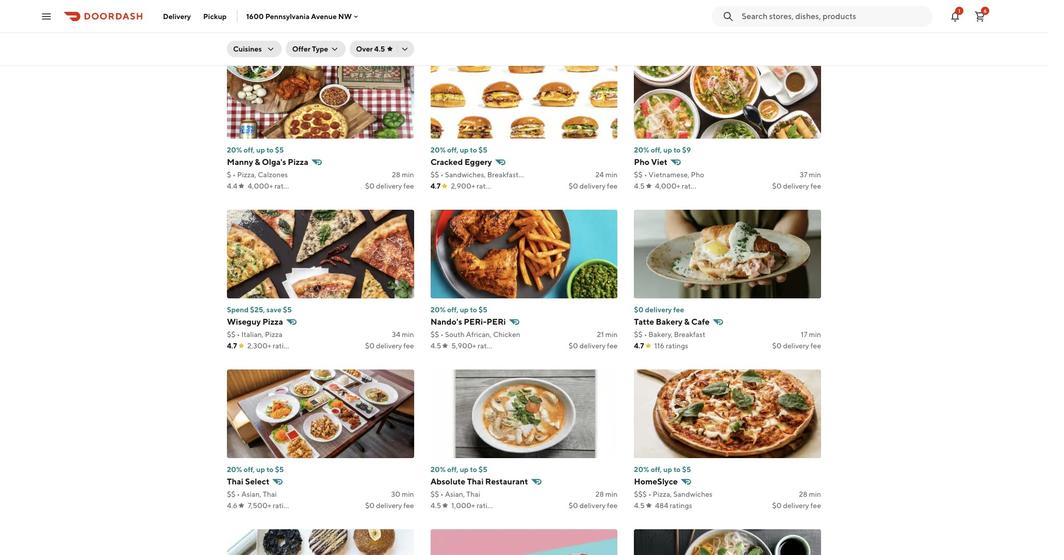 Task type: vqa. For each thing, say whether or not it's contained in the screenshot.


Task type: locate. For each thing, give the bounding box(es) containing it.
pizza up the 2,300+ ratings
[[265, 331, 283, 339]]

breakfast down 'eggery'
[[488, 171, 519, 179]]

4,000+ down 'vietnamese,'
[[655, 182, 681, 190]]

2 horizontal spatial &
[[685, 317, 690, 327]]

to up 'eggery'
[[470, 146, 477, 154]]

nando's peri-peri
[[431, 317, 506, 327]]

20% up nando's
[[431, 306, 446, 314]]

$$ up 4.6
[[227, 491, 236, 499]]

1 4,000+ ratings from the left
[[248, 182, 297, 190]]

to up absolute thai restaurant
[[470, 466, 477, 474]]

$0 for wiseguy pizza
[[365, 342, 375, 350]]

min
[[402, 171, 414, 179], [606, 171, 618, 179], [809, 171, 822, 179], [402, 331, 414, 339], [606, 331, 618, 339], [809, 331, 822, 339], [402, 491, 414, 499], [606, 491, 618, 499], [809, 491, 822, 499]]

up up nando's peri-peri
[[460, 306, 469, 314]]

& up $ • pizza, calzones
[[255, 157, 260, 167]]

20% off, up to $5 up manny & olga's pizza
[[227, 146, 284, 154]]

• down cracked
[[441, 171, 444, 179]]

wiseguy pizza
[[227, 317, 283, 327]]

0 vertical spatial pizza
[[288, 157, 309, 167]]

• for manny
[[233, 171, 236, 179]]

off, up cracked
[[447, 146, 459, 154]]

off, up "absolute"
[[447, 466, 459, 474]]

restaurant
[[486, 477, 528, 487]]

min for manny & olga's pizza
[[402, 171, 414, 179]]

4.6
[[227, 502, 238, 510]]

$$ • vietnamese, pho
[[634, 171, 705, 179]]

20% for absolute
[[431, 466, 446, 474]]

20% off, up to $9
[[634, 146, 691, 154]]

4.5
[[374, 45, 385, 53], [634, 182, 645, 190], [431, 342, 441, 350], [431, 502, 441, 510], [634, 502, 645, 510]]

delivery
[[376, 182, 402, 190], [580, 182, 606, 190], [784, 182, 810, 190], [645, 306, 672, 314], [376, 342, 402, 350], [580, 342, 606, 350], [784, 342, 810, 350], [376, 502, 402, 510], [580, 502, 606, 510], [784, 502, 810, 510]]

• for absolute
[[441, 491, 444, 499]]

• for pho
[[644, 171, 647, 179]]

to up manny & olga's pizza
[[267, 146, 274, 154]]

$0 delivery fee for pho viet
[[773, 182, 822, 190]]

4,000+ ratings
[[248, 182, 297, 190], [655, 182, 705, 190]]

• for thai
[[237, 491, 240, 499]]

$$ down wiseguy
[[227, 331, 236, 339]]

pickup
[[203, 12, 227, 20]]

17
[[801, 331, 808, 339]]

4.5 down nando's
[[431, 342, 441, 350]]

off, for cracked
[[447, 146, 459, 154]]

1 horizontal spatial pho
[[691, 171, 705, 179]]

2 4,000+ ratings from the left
[[655, 182, 705, 190]]

2 vertical spatial &
[[685, 317, 690, 327]]

min for tatte bakery & cafe
[[809, 331, 822, 339]]

delivery for nando's peri-peri
[[580, 342, 606, 350]]

peri-
[[464, 317, 487, 327]]

ratings for eggery
[[477, 182, 499, 190]]

20% off, up to $5 for nando's
[[431, 306, 488, 314]]

1 horizontal spatial 28
[[596, 491, 604, 499]]

$$$ • pizza, sandwiches
[[634, 491, 713, 499]]

to for select
[[267, 466, 274, 474]]

off, up nando's
[[447, 306, 459, 314]]

african,
[[466, 331, 492, 339]]

ratings right 1,000+
[[477, 502, 499, 510]]

4.7 down cracked
[[431, 182, 441, 190]]

to for eggery
[[470, 146, 477, 154]]

ratings right 7,500+
[[273, 502, 295, 510]]

pizza, for homeslyce
[[653, 491, 672, 499]]

$5 up 7,500+ ratings
[[275, 466, 284, 474]]

cuisines
[[233, 45, 262, 53]]

delivery for manny & olga's pizza
[[376, 182, 402, 190]]

$0 delivery fee
[[365, 182, 414, 190], [569, 182, 618, 190], [773, 182, 822, 190], [634, 306, 685, 314], [365, 342, 414, 350], [569, 342, 618, 350], [773, 342, 822, 350], [365, 502, 414, 510], [569, 502, 618, 510], [773, 502, 822, 510]]

20% up "absolute"
[[431, 466, 446, 474]]

•
[[233, 171, 236, 179], [441, 171, 444, 179], [644, 171, 647, 179], [237, 331, 240, 339], [441, 331, 444, 339], [644, 331, 647, 339], [237, 491, 240, 499], [441, 491, 444, 499], [649, 491, 652, 499]]

20% up thai select
[[227, 466, 242, 474]]

off, up the viet at the top of page
[[651, 146, 662, 154]]

20% up pho viet
[[634, 146, 650, 154]]

ratings down calzones at the top of the page
[[275, 182, 297, 190]]

asian, down thai select
[[242, 491, 261, 499]]

vietnamese,
[[649, 171, 690, 179]]

4,000+ for viet
[[655, 182, 681, 190]]

1 horizontal spatial breakfast
[[674, 331, 706, 339]]

pizza right the olga's
[[288, 157, 309, 167]]

1 horizontal spatial 4,000+
[[655, 182, 681, 190]]

ratings down $$ • bakery, breakfast
[[666, 342, 689, 350]]

0 horizontal spatial pizza,
[[237, 171, 256, 179]]

$$ • south african, chicken
[[431, 331, 521, 339]]

ratings for &
[[275, 182, 297, 190]]

20%
[[227, 146, 242, 154], [431, 146, 446, 154], [634, 146, 650, 154], [431, 306, 446, 314], [227, 466, 242, 474], [431, 466, 446, 474], [634, 466, 650, 474]]

$$ down cracked
[[431, 171, 439, 179]]

& left cafe
[[685, 317, 690, 327]]

0 horizontal spatial 28
[[392, 171, 401, 179]]

fee for homeslyce
[[811, 502, 822, 510]]

up up select
[[256, 466, 265, 474]]

off, for pho
[[651, 146, 662, 154]]

4,000+ ratings down $$ • vietnamese, pho
[[655, 182, 705, 190]]

4.5 for pho
[[634, 182, 645, 190]]

ratings down african,
[[478, 342, 500, 350]]

4.4
[[227, 182, 238, 190]]

all
[[227, 15, 248, 35]]

pizza, down manny
[[237, 171, 256, 179]]

1 horizontal spatial pizza,
[[653, 491, 672, 499]]

off, up thai select
[[244, 466, 255, 474]]

4.5 inside button
[[374, 45, 385, 53]]

&
[[255, 157, 260, 167], [520, 171, 525, 179], [685, 317, 690, 327]]

$5 up the olga's
[[275, 146, 284, 154]]

28 min for olga's
[[392, 171, 414, 179]]

2 $$ • asian, thai from the left
[[431, 491, 481, 499]]

1 vertical spatial pho
[[691, 171, 705, 179]]

37
[[800, 171, 808, 179]]

1 horizontal spatial 4,000+ ratings
[[655, 182, 705, 190]]

up up the viet at the top of page
[[664, 146, 673, 154]]

offer
[[292, 45, 311, 53]]

1 $$ • asian, thai from the left
[[227, 491, 277, 499]]

min for homeslyce
[[809, 491, 822, 499]]

off, for nando's
[[447, 306, 459, 314]]

calzones
[[258, 171, 288, 179]]

ratings down $$ • sandwiches, breakfast & brunch
[[477, 182, 499, 190]]

up for &
[[256, 146, 265, 154]]

to for &
[[267, 146, 274, 154]]

0 horizontal spatial 4,000+ ratings
[[248, 182, 297, 190]]

$0 delivery fee for thai select
[[365, 502, 414, 510]]

20% off, up to $5 up "absolute"
[[431, 466, 488, 474]]

484 ratings
[[655, 502, 693, 510]]

$$ down pho viet
[[634, 171, 643, 179]]

4.7 left 116
[[634, 342, 645, 350]]

$$ for wiseguy
[[227, 331, 236, 339]]

$$ • asian, thai for thai
[[227, 491, 277, 499]]

pizza
[[288, 157, 309, 167], [263, 317, 283, 327], [265, 331, 283, 339]]

up for peri-
[[460, 306, 469, 314]]

116
[[655, 342, 665, 350]]

0 horizontal spatial asian,
[[242, 491, 261, 499]]

fee for pho viet
[[811, 182, 822, 190]]

4,000+ down $ • pizza, calzones
[[248, 182, 273, 190]]

0 horizontal spatial 4.7
[[227, 342, 237, 350]]

20% off, up to $5 up cracked eggery
[[431, 146, 488, 154]]

breakfast down cafe
[[674, 331, 706, 339]]

2 vertical spatial pizza
[[265, 331, 283, 339]]

to left the $9
[[674, 146, 681, 154]]

$0 delivery fee for nando's peri-peri
[[569, 342, 618, 350]]

$$ for absolute
[[431, 491, 439, 499]]

$$ down "absolute"
[[431, 491, 439, 499]]

$0 for homeslyce
[[773, 502, 782, 510]]

2 horizontal spatial 28 min
[[800, 491, 822, 499]]

2 horizontal spatial 28
[[800, 491, 808, 499]]

0 horizontal spatial $$ • asian, thai
[[227, 491, 277, 499]]

fee for tatte bakery & cafe
[[811, 342, 822, 350]]

• down pho viet
[[644, 171, 647, 179]]

4.5 down pho viet
[[634, 182, 645, 190]]

ratings for viet
[[682, 182, 705, 190]]

20% off, up to $5 up nando's peri-peri
[[431, 306, 488, 314]]

1600 pennsylvania avenue nw button
[[246, 12, 360, 20]]

1 asian, from the left
[[242, 491, 261, 499]]

$0 for absolute thai restaurant
[[569, 502, 578, 510]]

fee
[[404, 182, 414, 190], [607, 182, 618, 190], [811, 182, 822, 190], [674, 306, 685, 314], [404, 342, 414, 350], [607, 342, 618, 350], [811, 342, 822, 350], [404, 502, 414, 510], [607, 502, 618, 510], [811, 502, 822, 510]]

1 4,000+ from the left
[[248, 182, 273, 190]]

1 horizontal spatial $$ • asian, thai
[[431, 491, 481, 499]]

20% up manny
[[227, 146, 242, 154]]

select
[[245, 477, 270, 487]]

1
[[959, 7, 961, 14]]

up up cracked eggery
[[460, 146, 469, 154]]

pizza down save at bottom left
[[263, 317, 283, 327]]

ratings for bakery
[[666, 342, 689, 350]]

• down tatte
[[644, 331, 647, 339]]

28 for restaurant
[[596, 491, 604, 499]]

1 horizontal spatial 4.7
[[431, 182, 441, 190]]

28 for olga's
[[392, 171, 401, 179]]

up up absolute thai restaurant
[[460, 466, 469, 474]]

20% for cracked
[[431, 146, 446, 154]]

$$ for nando's
[[431, 331, 439, 339]]

2 4,000+ from the left
[[655, 182, 681, 190]]

2 asian, from the left
[[445, 491, 465, 499]]

thai select
[[227, 477, 270, 487]]

$0 for tatte bakery & cafe
[[773, 342, 782, 350]]

over 4.5 button
[[350, 41, 415, 57]]

$$
[[431, 171, 439, 179], [634, 171, 643, 179], [227, 331, 236, 339], [431, 331, 439, 339], [634, 331, 643, 339], [227, 491, 236, 499], [431, 491, 439, 499]]

$$ down nando's
[[431, 331, 439, 339]]

• for wiseguy
[[237, 331, 240, 339]]

$$ • asian, thai
[[227, 491, 277, 499], [431, 491, 481, 499]]

4.7 down $$ • italian, pizza
[[227, 342, 237, 350]]

to for viet
[[674, 146, 681, 154]]

italian,
[[242, 331, 264, 339]]

$ • pizza, calzones
[[227, 171, 288, 179]]

$$ • asian, thai up 1,000+
[[431, 491, 481, 499]]

0 horizontal spatial breakfast
[[488, 171, 519, 179]]

$0 for thai select
[[365, 502, 375, 510]]

4.7
[[431, 182, 441, 190], [227, 342, 237, 350], [634, 342, 645, 350]]

34
[[392, 331, 401, 339]]

28 min
[[392, 171, 414, 179], [596, 491, 618, 499], [800, 491, 822, 499]]

manny & olga's pizza
[[227, 157, 309, 167]]

20% off, up to $5
[[227, 146, 284, 154], [431, 146, 488, 154], [431, 306, 488, 314], [227, 466, 284, 474], [431, 466, 488, 474], [634, 466, 691, 474]]

asian,
[[242, 491, 261, 499], [445, 491, 465, 499]]

1 vertical spatial &
[[520, 171, 525, 179]]

1 horizontal spatial 28 min
[[596, 491, 618, 499]]

$0 for nando's peri-peri
[[569, 342, 578, 350]]

28
[[392, 171, 401, 179], [596, 491, 604, 499], [800, 491, 808, 499]]

$$ for cracked
[[431, 171, 439, 179]]

0 horizontal spatial &
[[255, 157, 260, 167]]

4.7 for cracked eggery
[[431, 182, 441, 190]]

off,
[[244, 146, 255, 154], [447, 146, 459, 154], [651, 146, 662, 154], [447, 306, 459, 314], [244, 466, 255, 474], [447, 466, 459, 474], [651, 466, 662, 474]]

min for nando's peri-peri
[[606, 331, 618, 339]]

$5 up absolute thai restaurant
[[479, 466, 488, 474]]

21
[[597, 331, 604, 339]]

stores
[[251, 15, 298, 35]]

$$ • asian, thai for absolute
[[431, 491, 481, 499]]

0 horizontal spatial 4,000+
[[248, 182, 273, 190]]

to
[[267, 146, 274, 154], [470, 146, 477, 154], [674, 146, 681, 154], [470, 306, 477, 314], [267, 466, 274, 474], [470, 466, 477, 474], [674, 466, 681, 474]]

fee for cracked eggery
[[607, 182, 618, 190]]

1,000+ ratings
[[452, 502, 499, 510]]

pho down the $9
[[691, 171, 705, 179]]

20% up cracked
[[431, 146, 446, 154]]

up for eggery
[[460, 146, 469, 154]]

ratings right 2,300+
[[273, 342, 295, 350]]

nando's
[[431, 317, 462, 327]]

0 vertical spatial pho
[[634, 157, 650, 167]]

• right $$$
[[649, 491, 652, 499]]

$5
[[275, 146, 284, 154], [479, 146, 488, 154], [283, 306, 292, 314], [479, 306, 488, 314], [275, 466, 284, 474], [479, 466, 488, 474], [683, 466, 691, 474]]

off, up manny
[[244, 146, 255, 154]]

to up select
[[267, 466, 274, 474]]

$$ for tatte
[[634, 331, 643, 339]]

• down wiseguy
[[237, 331, 240, 339]]

pho
[[634, 157, 650, 167], [691, 171, 705, 179]]

up up manny & olga's pizza
[[256, 146, 265, 154]]

eggery
[[465, 157, 492, 167]]

ratings for pizza
[[273, 342, 295, 350]]

0 vertical spatial breakfast
[[488, 171, 519, 179]]

to up peri-
[[470, 306, 477, 314]]

asian, up 1,000+
[[445, 491, 465, 499]]

& left brunch
[[520, 171, 525, 179]]

breakfast for bakery
[[674, 331, 706, 339]]

min for absolute thai restaurant
[[606, 491, 618, 499]]

0 vertical spatial pizza,
[[237, 171, 256, 179]]

2 horizontal spatial 4.7
[[634, 342, 645, 350]]

$$ • asian, thai down thai select
[[227, 491, 277, 499]]

$0
[[365, 182, 375, 190], [569, 182, 578, 190], [773, 182, 782, 190], [634, 306, 644, 314], [365, 342, 375, 350], [569, 342, 578, 350], [773, 342, 782, 350], [365, 502, 375, 510], [569, 502, 578, 510], [773, 502, 782, 510]]

1 vertical spatial pizza,
[[653, 491, 672, 499]]

• down "absolute"
[[441, 491, 444, 499]]

$5 up 'eggery'
[[479, 146, 488, 154]]

min for wiseguy pizza
[[402, 331, 414, 339]]

sandwiches,
[[445, 171, 486, 179]]

$5 up peri-
[[479, 306, 488, 314]]

$$$
[[634, 491, 647, 499]]

1 horizontal spatial asian,
[[445, 491, 465, 499]]

1 vertical spatial breakfast
[[674, 331, 706, 339]]

pennsylvania
[[265, 12, 310, 20]]

1 horizontal spatial &
[[520, 171, 525, 179]]

pho left the viet at the top of page
[[634, 157, 650, 167]]

4.5 right over
[[374, 45, 385, 53]]

4.5 down "absolute"
[[431, 502, 441, 510]]

4,000+ ratings down calzones at the top of the page
[[248, 182, 297, 190]]

pickup button
[[197, 8, 233, 25]]

• left south
[[441, 331, 444, 339]]

• right $
[[233, 171, 236, 179]]

breakfast
[[488, 171, 519, 179], [674, 331, 706, 339]]

20% off, up to $5 up select
[[227, 466, 284, 474]]

pizza, up 484
[[653, 491, 672, 499]]

cafe
[[692, 317, 710, 327]]

$$ down tatte
[[634, 331, 643, 339]]

0 horizontal spatial 28 min
[[392, 171, 414, 179]]

nw
[[338, 12, 352, 20]]

• up 4.6
[[237, 491, 240, 499]]

ratings down $$ • vietnamese, pho
[[682, 182, 705, 190]]



Task type: describe. For each thing, give the bounding box(es) containing it.
over 4.5
[[356, 45, 385, 53]]

south
[[445, 331, 465, 339]]

bakery
[[656, 317, 683, 327]]

$5 up sandwiches
[[683, 466, 691, 474]]

34 min
[[392, 331, 414, 339]]

$$ • bakery, breakfast
[[634, 331, 706, 339]]

20% off, up to $5 for thai
[[227, 466, 284, 474]]

all stores
[[227, 15, 298, 35]]

20% for thai
[[227, 466, 242, 474]]

delivery for wiseguy pizza
[[376, 342, 402, 350]]

2,300+ ratings
[[247, 342, 295, 350]]

20% off, up to $5 up the homeslyce
[[634, 466, 691, 474]]

5 items, open order cart image
[[974, 10, 987, 22]]

6
[[984, 7, 987, 14]]

4,000+ ratings for &
[[248, 182, 297, 190]]

peri
[[487, 317, 506, 327]]

cracked eggery
[[431, 157, 492, 167]]

$0 delivery fee for wiseguy pizza
[[365, 342, 414, 350]]

delivery for homeslyce
[[784, 502, 810, 510]]

homeslyce
[[634, 477, 678, 487]]

$$ for thai
[[227, 491, 236, 499]]

116 ratings
[[655, 342, 689, 350]]

$0 delivery fee for tatte bakery & cafe
[[773, 342, 822, 350]]

offer type
[[292, 45, 328, 53]]

offer type button
[[286, 41, 346, 57]]

up for thai
[[460, 466, 469, 474]]

$0 delivery fee for cracked eggery
[[569, 182, 618, 190]]

up up the homeslyce
[[664, 466, 673, 474]]

24 min
[[596, 171, 618, 179]]

$$ for pho
[[634, 171, 643, 179]]

brunch
[[526, 171, 550, 179]]

20% up the homeslyce
[[634, 466, 650, 474]]

off, up the homeslyce
[[651, 466, 662, 474]]

delivery for absolute thai restaurant
[[580, 502, 606, 510]]

delivery button
[[157, 8, 197, 25]]

$9
[[683, 146, 691, 154]]

$0 delivery fee for absolute thai restaurant
[[569, 502, 618, 510]]

30
[[391, 491, 401, 499]]

484
[[655, 502, 669, 510]]

cuisines button
[[227, 41, 282, 57]]

asian, for absolute
[[445, 491, 465, 499]]

ratings down $$$ • pizza, sandwiches
[[670, 502, 693, 510]]

37 min
[[800, 171, 822, 179]]

5,900+
[[452, 342, 476, 350]]

1600
[[246, 12, 264, 20]]

manny
[[227, 157, 253, 167]]

1 vertical spatial pizza
[[263, 317, 283, 327]]

• for tatte
[[644, 331, 647, 339]]

absolute thai restaurant
[[431, 477, 528, 487]]

ratings for peri-
[[478, 342, 500, 350]]

min for cracked eggery
[[606, 171, 618, 179]]

ratings for thai
[[477, 502, 499, 510]]

over
[[356, 45, 373, 53]]

$25,
[[250, 306, 265, 314]]

21 min
[[597, 331, 618, 339]]

bakery,
[[649, 331, 673, 339]]

save
[[267, 306, 282, 314]]

tatte
[[634, 317, 655, 327]]

up for select
[[256, 466, 265, 474]]

$$ • italian, pizza
[[227, 331, 283, 339]]

delivery for pho viet
[[784, 182, 810, 190]]

fee for thai select
[[404, 502, 414, 510]]

sandwiches
[[674, 491, 713, 499]]

$5 right save at bottom left
[[283, 306, 292, 314]]

• for nando's
[[441, 331, 444, 339]]

chicken
[[493, 331, 521, 339]]

cracked
[[431, 157, 463, 167]]

notification bell image
[[950, 10, 962, 22]]

avenue
[[311, 12, 337, 20]]

$0 delivery fee for manny & olga's pizza
[[365, 182, 414, 190]]

off, for absolute
[[447, 466, 459, 474]]

Store search: begin typing to search for stores available on DoorDash text field
[[742, 11, 927, 22]]

$0 delivery fee for homeslyce
[[773, 502, 822, 510]]

min for pho viet
[[809, 171, 822, 179]]

fee for manny & olga's pizza
[[404, 182, 414, 190]]

delivery
[[163, 12, 191, 20]]

up for viet
[[664, 146, 673, 154]]

17 min
[[801, 331, 822, 339]]

4.5 for absolute
[[431, 502, 441, 510]]

4.7 for tatte bakery & cafe
[[634, 342, 645, 350]]

2,300+
[[247, 342, 271, 350]]

• for cracked
[[441, 171, 444, 179]]

$5 for nando's
[[479, 306, 488, 314]]

off, for manny
[[244, 146, 255, 154]]

tatte bakery & cafe
[[634, 317, 710, 327]]

$
[[227, 171, 231, 179]]

to for peri-
[[470, 306, 477, 314]]

20% for manny
[[227, 146, 242, 154]]

fee for absolute thai restaurant
[[607, 502, 618, 510]]

20% for nando's
[[431, 306, 446, 314]]

5,900+ ratings
[[452, 342, 500, 350]]

4.5 down $$$
[[634, 502, 645, 510]]

pizza for $$ • italian, pizza
[[265, 331, 283, 339]]

4,000+ ratings for viet
[[655, 182, 705, 190]]

breakfast for eggery
[[488, 171, 519, 179]]

7,500+
[[248, 502, 271, 510]]

$0 for cracked eggery
[[569, 182, 578, 190]]

spend
[[227, 306, 249, 314]]

20% for pho
[[634, 146, 650, 154]]

$0 for manny & olga's pizza
[[365, 182, 375, 190]]

$$ • sandwiches, breakfast & brunch
[[431, 171, 550, 179]]

pizza for manny & olga's pizza
[[288, 157, 309, 167]]

fee for nando's peri-peri
[[607, 342, 618, 350]]

off, for thai
[[244, 466, 255, 474]]

$5 for thai
[[275, 466, 284, 474]]

$5 for absolute
[[479, 466, 488, 474]]

spend $25, save $5
[[227, 306, 292, 314]]

1600 pennsylvania avenue nw
[[246, 12, 352, 20]]

4.7 for wiseguy pizza
[[227, 342, 237, 350]]

28 min for restaurant
[[596, 491, 618, 499]]

to up the homeslyce
[[674, 466, 681, 474]]

30 min
[[391, 491, 414, 499]]

open menu image
[[40, 10, 53, 22]]

pizza, for manny & olga's pizza
[[237, 171, 256, 179]]

2,900+ ratings
[[451, 182, 499, 190]]

fee for wiseguy pizza
[[404, 342, 414, 350]]

$5 for manny
[[275, 146, 284, 154]]

1,000+
[[452, 502, 475, 510]]

pho viet
[[634, 157, 668, 167]]

delivery for tatte bakery & cafe
[[784, 342, 810, 350]]

$0 for pho viet
[[773, 182, 782, 190]]

delivery for thai select
[[376, 502, 402, 510]]

20% off, up to $5 for cracked
[[431, 146, 488, 154]]

wiseguy
[[227, 317, 261, 327]]

7,500+ ratings
[[248, 502, 295, 510]]

delivery for cracked eggery
[[580, 182, 606, 190]]

24
[[596, 171, 604, 179]]

type
[[312, 45, 328, 53]]

$5 for cracked
[[479, 146, 488, 154]]

to for thai
[[470, 466, 477, 474]]

6 button
[[970, 6, 991, 27]]

olga's
[[262, 157, 286, 167]]

2,900+
[[451, 182, 475, 190]]

0 horizontal spatial pho
[[634, 157, 650, 167]]

0 vertical spatial &
[[255, 157, 260, 167]]

ratings for select
[[273, 502, 295, 510]]

absolute
[[431, 477, 466, 487]]

min for thai select
[[402, 491, 414, 499]]

4,000+ for &
[[248, 182, 273, 190]]



